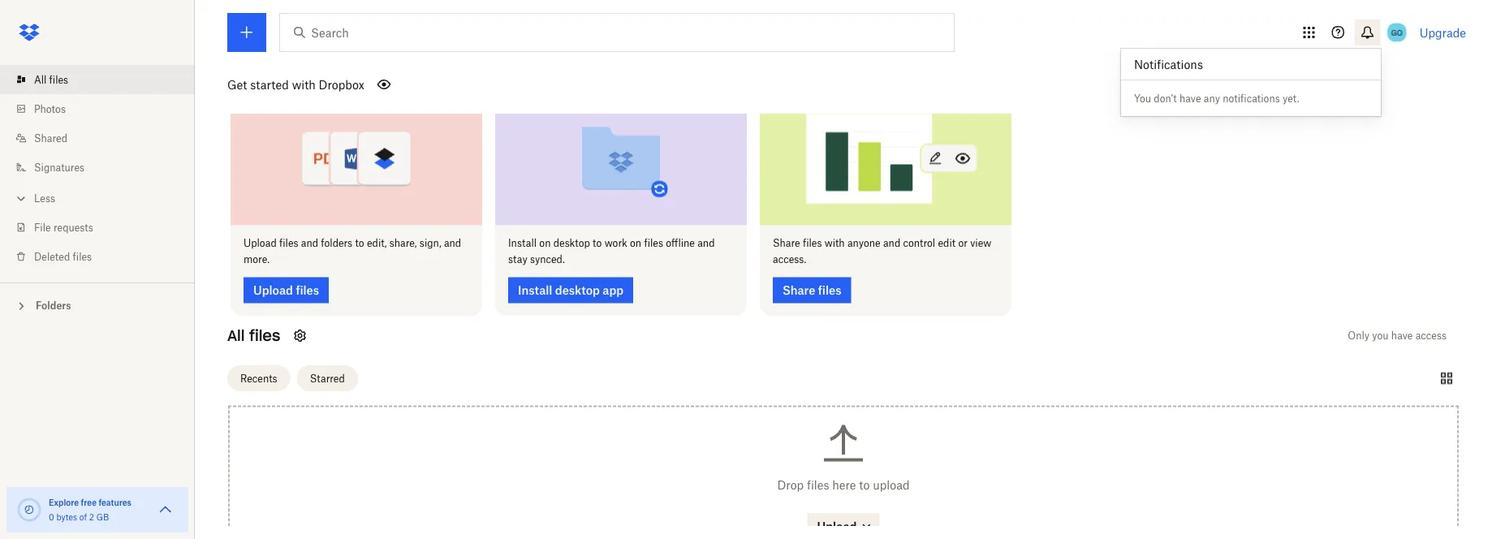 Task type: locate. For each thing, give the bounding box(es) containing it.
to for install on desktop to work on files offline and stay synced.
[[593, 238, 602, 250]]

on right the work
[[630, 238, 642, 250]]

to for drop files here to upload
[[859, 478, 870, 492]]

files up recents in the left bottom of the page
[[249, 327, 280, 346]]

gb
[[96, 512, 109, 522]]

with inside share files with anyone and control edit or view access.
[[825, 238, 845, 250]]

with for files
[[825, 238, 845, 250]]

free
[[81, 497, 97, 507]]

0 horizontal spatial have
[[1180, 92, 1201, 104]]

dropbox
[[319, 78, 364, 91]]

2 on from the left
[[630, 238, 642, 250]]

explore
[[49, 497, 79, 507]]

files right 'upload'
[[279, 238, 298, 250]]

yet.
[[1283, 92, 1300, 104]]

to left edit,
[[355, 238, 364, 250]]

all up photos
[[34, 73, 47, 86]]

notifications
[[1134, 57, 1203, 71]]

all files
[[34, 73, 68, 86], [227, 327, 280, 346]]

0 vertical spatial all
[[34, 73, 47, 86]]

files inside list item
[[49, 73, 68, 86]]

to
[[355, 238, 364, 250], [593, 238, 602, 250], [859, 478, 870, 492]]

all up recents in the left bottom of the page
[[227, 327, 245, 346]]

sign,
[[420, 238, 441, 250]]

less
[[34, 192, 55, 204]]

1 vertical spatial have
[[1392, 330, 1413, 342]]

starred button
[[297, 366, 358, 392]]

of
[[79, 512, 87, 522]]

shared link
[[13, 123, 195, 153]]

deleted files
[[34, 250, 92, 263]]

to inside upload files and folders to edit, share, sign, and more.
[[355, 238, 364, 250]]

have left any
[[1180, 92, 1201, 104]]

files up photos
[[49, 73, 68, 86]]

quota usage element
[[16, 497, 42, 523]]

all files list item
[[0, 65, 195, 94]]

file
[[34, 221, 51, 233]]

with
[[292, 78, 316, 91], [825, 238, 845, 250]]

drop
[[777, 478, 804, 492]]

with right started
[[292, 78, 316, 91]]

0 horizontal spatial all files
[[34, 73, 68, 86]]

files
[[49, 73, 68, 86], [279, 238, 298, 250], [644, 238, 663, 250], [803, 238, 822, 250], [73, 250, 92, 263], [249, 327, 280, 346], [807, 478, 829, 492]]

have right you
[[1392, 330, 1413, 342]]

0 vertical spatial all files
[[34, 73, 68, 86]]

1 vertical spatial all files
[[227, 327, 280, 346]]

and inside install on desktop to work on files offline and stay synced.
[[698, 238, 715, 250]]

2 horizontal spatial to
[[859, 478, 870, 492]]

files left "here"
[[807, 478, 829, 492]]

deleted
[[34, 250, 70, 263]]

with for started
[[292, 78, 316, 91]]

1 horizontal spatial with
[[825, 238, 845, 250]]

to right "here"
[[859, 478, 870, 492]]

all files inside list item
[[34, 73, 68, 86]]

get started with dropbox
[[227, 78, 364, 91]]

list containing all files
[[0, 55, 195, 283]]

0 horizontal spatial with
[[292, 78, 316, 91]]

all files link
[[13, 65, 195, 94]]

all files up recents in the left bottom of the page
[[227, 327, 280, 346]]

all inside list item
[[34, 73, 47, 86]]

edit,
[[367, 238, 387, 250]]

deleted files link
[[13, 242, 195, 271]]

all files up photos
[[34, 73, 68, 86]]

0 vertical spatial have
[[1180, 92, 1201, 104]]

upgrade link
[[1420, 26, 1466, 39]]

explore free features 0 bytes of 2 gb
[[49, 497, 131, 522]]

4 and from the left
[[883, 238, 901, 250]]

and
[[301, 238, 318, 250], [444, 238, 461, 250], [698, 238, 715, 250], [883, 238, 901, 250]]

and left folders
[[301, 238, 318, 250]]

0 horizontal spatial all
[[34, 73, 47, 86]]

synced.
[[530, 254, 565, 266]]

on up synced.
[[539, 238, 551, 250]]

edit
[[938, 238, 956, 250]]

view
[[970, 238, 992, 250]]

1 horizontal spatial have
[[1392, 330, 1413, 342]]

have
[[1180, 92, 1201, 104], [1392, 330, 1413, 342]]

3 and from the left
[[698, 238, 715, 250]]

1 vertical spatial with
[[825, 238, 845, 250]]

have for don't
[[1180, 92, 1201, 104]]

folders
[[321, 238, 352, 250]]

0 vertical spatial with
[[292, 78, 316, 91]]

and right "sign," at the left of page
[[444, 238, 461, 250]]

1 horizontal spatial all
[[227, 327, 245, 346]]

list
[[0, 55, 195, 283]]

files left offline
[[644, 238, 663, 250]]

with left anyone
[[825, 238, 845, 250]]

and right offline
[[698, 238, 715, 250]]

2
[[89, 512, 94, 522]]

signatures
[[34, 161, 85, 173]]

notifications
[[1223, 92, 1280, 104]]

you don't have any notifications yet.
[[1134, 92, 1300, 104]]

1 horizontal spatial to
[[593, 238, 602, 250]]

to inside install on desktop to work on files offline and stay synced.
[[593, 238, 602, 250]]

on
[[539, 238, 551, 250], [630, 238, 642, 250]]

1 horizontal spatial on
[[630, 238, 642, 250]]

files inside share files with anyone and control edit or view access.
[[803, 238, 822, 250]]

0 horizontal spatial to
[[355, 238, 364, 250]]

recents
[[240, 373, 277, 385]]

0 horizontal spatial on
[[539, 238, 551, 250]]

files right share
[[803, 238, 822, 250]]

1 and from the left
[[301, 238, 318, 250]]

desktop
[[554, 238, 590, 250]]

1 horizontal spatial all files
[[227, 327, 280, 346]]

access
[[1416, 330, 1447, 342]]

all
[[34, 73, 47, 86], [227, 327, 245, 346]]

to left the work
[[593, 238, 602, 250]]

and left "control"
[[883, 238, 901, 250]]

1 vertical spatial all
[[227, 327, 245, 346]]

stay
[[508, 254, 528, 266]]

install on desktop to work on files offline and stay synced.
[[508, 238, 715, 266]]



Task type: vqa. For each thing, say whether or not it's contained in the screenshot.
list
yes



Task type: describe. For each thing, give the bounding box(es) containing it.
photos link
[[13, 94, 195, 123]]

features
[[99, 497, 131, 507]]

files inside install on desktop to work on files offline and stay synced.
[[644, 238, 663, 250]]

upgrade
[[1420, 26, 1466, 39]]

folders button
[[0, 293, 195, 317]]

requests
[[54, 221, 93, 233]]

and inside share files with anyone and control edit or view access.
[[883, 238, 901, 250]]

0
[[49, 512, 54, 522]]

more.
[[244, 254, 270, 266]]

starred
[[310, 373, 345, 385]]

upload files and folders to edit, share, sign, and more.
[[244, 238, 461, 266]]

offline
[[666, 238, 695, 250]]

share,
[[390, 238, 417, 250]]

share
[[773, 238, 800, 250]]

files right deleted
[[73, 250, 92, 263]]

folders
[[36, 300, 71, 312]]

drop files here to upload
[[777, 478, 910, 492]]

you
[[1134, 92, 1151, 104]]

work
[[605, 238, 627, 250]]

anyone
[[848, 238, 881, 250]]

dropbox image
[[13, 16, 45, 49]]

you
[[1372, 330, 1389, 342]]

upload
[[873, 478, 910, 492]]

don't
[[1154, 92, 1177, 104]]

file requests link
[[13, 213, 195, 242]]

install
[[508, 238, 537, 250]]

control
[[903, 238, 936, 250]]

2 and from the left
[[444, 238, 461, 250]]

files inside upload files and folders to edit, share, sign, and more.
[[279, 238, 298, 250]]

only
[[1348, 330, 1370, 342]]

shared
[[34, 132, 67, 144]]

get
[[227, 78, 247, 91]]

signatures link
[[13, 153, 195, 182]]

1 on from the left
[[539, 238, 551, 250]]

photos
[[34, 103, 66, 115]]

less image
[[13, 190, 29, 207]]

share files with anyone and control edit or view access.
[[773, 238, 992, 266]]

have for you
[[1392, 330, 1413, 342]]

any
[[1204, 92, 1220, 104]]

recents button
[[227, 366, 290, 392]]

bytes
[[56, 512, 77, 522]]

here
[[832, 478, 856, 492]]

file requests
[[34, 221, 93, 233]]

upload
[[244, 238, 277, 250]]

access.
[[773, 254, 806, 266]]

only you have access
[[1348, 330, 1447, 342]]

or
[[958, 238, 968, 250]]

started
[[250, 78, 289, 91]]



